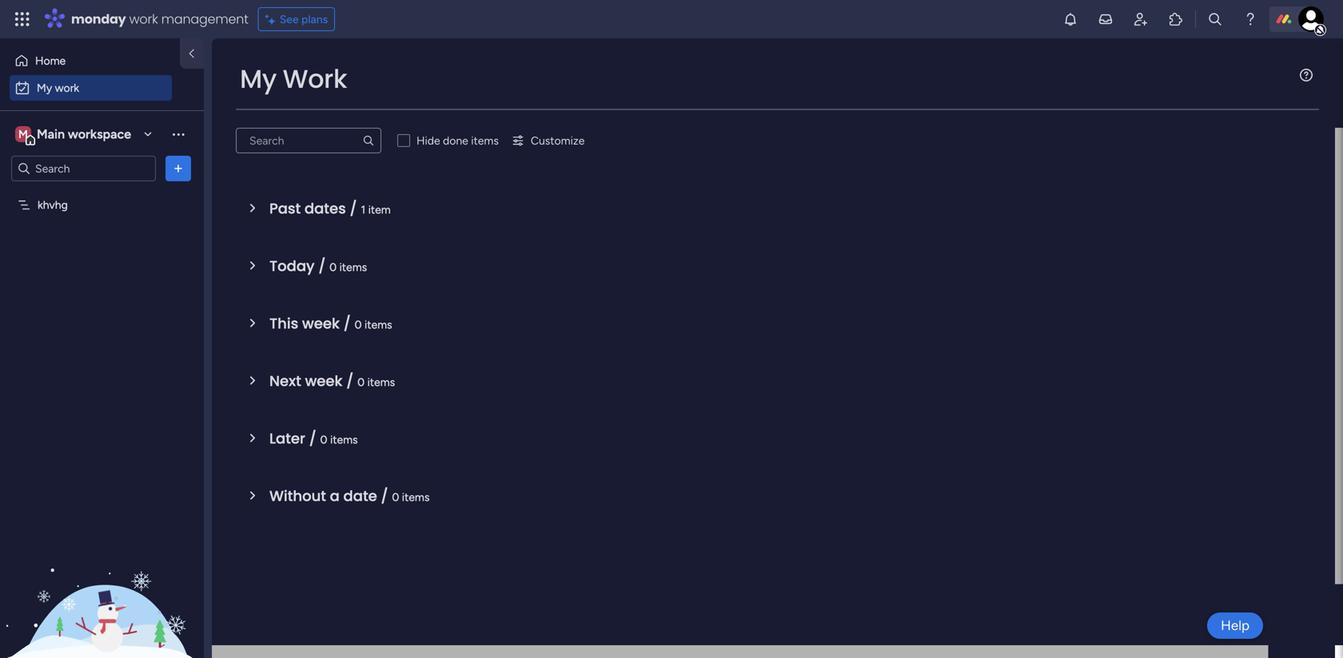 Task type: vqa. For each thing, say whether or not it's contained in the screenshot.
Invite Members image
yes



Task type: locate. For each thing, give the bounding box(es) containing it.
Search in workspace field
[[34, 159, 134, 178]]

apps image
[[1168, 11, 1184, 27]]

option
[[0, 191, 204, 194]]

past dates / 1 item
[[269, 199, 391, 219]]

my left work
[[240, 61, 276, 97]]

0 up next week / 0 items
[[355, 318, 362, 332]]

1 horizontal spatial work
[[129, 10, 158, 28]]

my for my work
[[240, 61, 276, 97]]

later
[[269, 429, 305, 449]]

workspace options image
[[170, 126, 186, 142]]

my
[[240, 61, 276, 97], [37, 81, 52, 95]]

items right done
[[471, 134, 499, 147]]

None search field
[[236, 128, 381, 153]]

0 right today
[[329, 261, 337, 274]]

gary orlando image
[[1298, 6, 1324, 32]]

my down home
[[37, 81, 52, 95]]

work
[[283, 61, 347, 97]]

see plans button
[[258, 7, 335, 31]]

help
[[1221, 618, 1250, 634]]

0 horizontal spatial work
[[55, 81, 79, 95]]

work
[[129, 10, 158, 28], [55, 81, 79, 95]]

plans
[[301, 12, 328, 26]]

week
[[302, 314, 340, 334], [305, 371, 343, 392]]

1 vertical spatial work
[[55, 81, 79, 95]]

0 right date
[[392, 491, 399, 504]]

items inside later / 0 items
[[330, 433, 358, 447]]

my work link
[[10, 75, 172, 101]]

menu image
[[1300, 69, 1313, 82]]

0 inside next week / 0 items
[[357, 376, 365, 389]]

home link
[[10, 48, 172, 74]]

work for monday
[[129, 10, 158, 28]]

week right next
[[305, 371, 343, 392]]

search image
[[362, 134, 375, 147]]

items right date
[[402, 491, 430, 504]]

0 vertical spatial week
[[302, 314, 340, 334]]

0 horizontal spatial my
[[37, 81, 52, 95]]

items inside today / 0 items
[[339, 261, 367, 274]]

/ left 1
[[350, 199, 357, 219]]

lottie animation element
[[0, 497, 204, 659]]

items up next week / 0 items
[[365, 318, 392, 332]]

/ right date
[[381, 486, 388, 507]]

see
[[280, 12, 299, 26]]

work down home
[[55, 81, 79, 95]]

items down this week / 0 items
[[367, 376, 395, 389]]

my work option
[[10, 75, 172, 101]]

work right monday
[[129, 10, 158, 28]]

select product image
[[14, 11, 30, 27]]

home option
[[10, 48, 172, 74]]

next
[[269, 371, 301, 392]]

/
[[350, 199, 357, 219], [318, 256, 326, 277], [343, 314, 351, 334], [346, 371, 354, 392], [309, 429, 316, 449], [381, 486, 388, 507]]

my inside my work option
[[37, 81, 52, 95]]

1 vertical spatial week
[[305, 371, 343, 392]]

customize
[[531, 134, 585, 147]]

0 vertical spatial work
[[129, 10, 158, 28]]

Filter dashboard by text search field
[[236, 128, 381, 153]]

0
[[329, 261, 337, 274], [355, 318, 362, 332], [357, 376, 365, 389], [320, 433, 327, 447], [392, 491, 399, 504]]

items down 1
[[339, 261, 367, 274]]

items right later
[[330, 433, 358, 447]]

main
[[37, 127, 65, 142]]

0 inside today / 0 items
[[329, 261, 337, 274]]

0 down this week / 0 items
[[357, 376, 365, 389]]

0 right later
[[320, 433, 327, 447]]

0 inside this week / 0 items
[[355, 318, 362, 332]]

date
[[343, 486, 377, 507]]

today / 0 items
[[269, 256, 367, 277]]

monday work management
[[71, 10, 248, 28]]

items
[[471, 134, 499, 147], [339, 261, 367, 274], [365, 318, 392, 332], [367, 376, 395, 389], [330, 433, 358, 447], [402, 491, 430, 504]]

workspace image
[[15, 126, 31, 143]]

/ up next week / 0 items
[[343, 314, 351, 334]]

week right this
[[302, 314, 340, 334]]

1 horizontal spatial my
[[240, 61, 276, 97]]

work inside option
[[55, 81, 79, 95]]

without a date / 0 items
[[269, 486, 430, 507]]



Task type: describe. For each thing, give the bounding box(es) containing it.
khvhg list box
[[0, 188, 204, 435]]

search everything image
[[1207, 11, 1223, 27]]

dates
[[305, 199, 346, 219]]

items inside the without a date / 0 items
[[402, 491, 430, 504]]

see plans
[[280, 12, 328, 26]]

khvhg
[[38, 198, 68, 212]]

help button
[[1207, 613, 1263, 640]]

management
[[161, 10, 248, 28]]

invite members image
[[1133, 11, 1149, 27]]

a
[[330, 486, 340, 507]]

work for my
[[55, 81, 79, 95]]

without
[[269, 486, 326, 507]]

workspace selection element
[[15, 125, 134, 146]]

item
[[368, 203, 391, 217]]

past
[[269, 199, 301, 219]]

0 inside the without a date / 0 items
[[392, 491, 399, 504]]

monday
[[71, 10, 126, 28]]

later / 0 items
[[269, 429, 358, 449]]

hide
[[417, 134, 440, 147]]

m
[[18, 128, 28, 141]]

inbox image
[[1098, 11, 1114, 27]]

customize button
[[505, 128, 591, 153]]

workspace
[[68, 127, 131, 142]]

help image
[[1242, 11, 1258, 27]]

today
[[269, 256, 315, 277]]

next week / 0 items
[[269, 371, 395, 392]]

/ right later
[[309, 429, 316, 449]]

my for my work
[[37, 81, 52, 95]]

notifications image
[[1062, 11, 1078, 27]]

done
[[443, 134, 468, 147]]

my work
[[240, 61, 347, 97]]

0 inside later / 0 items
[[320, 433, 327, 447]]

my work
[[37, 81, 79, 95]]

this week / 0 items
[[269, 314, 392, 334]]

week for next
[[305, 371, 343, 392]]

/ right today
[[318, 256, 326, 277]]

lottie animation image
[[0, 497, 204, 659]]

this
[[269, 314, 298, 334]]

main workspace
[[37, 127, 131, 142]]

home
[[35, 54, 66, 68]]

hide done items
[[417, 134, 499, 147]]

items inside next week / 0 items
[[367, 376, 395, 389]]

items inside this week / 0 items
[[365, 318, 392, 332]]

week for this
[[302, 314, 340, 334]]

1
[[361, 203, 365, 217]]

options image
[[170, 161, 186, 177]]

/ down this week / 0 items
[[346, 371, 354, 392]]



